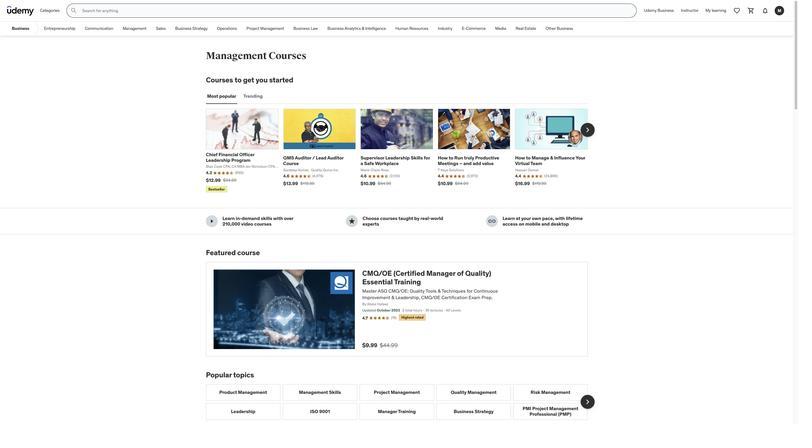 Task type: locate. For each thing, give the bounding box(es) containing it.
medium image for learn
[[208, 218, 215, 225]]

2 how from the left
[[515, 155, 525, 161]]

courses
[[380, 216, 398, 221], [254, 221, 272, 227]]

1 horizontal spatial learn
[[503, 216, 515, 221]]

1 how from the left
[[438, 155, 448, 161]]

to left get
[[235, 75, 242, 85]]

to inside how to run truly productive meetings – and add value
[[449, 155, 454, 161]]

2 horizontal spatial leadership
[[386, 155, 410, 161]]

estate
[[525, 26, 536, 31]]

to left run
[[449, 155, 454, 161]]

abdul
[[367, 302, 377, 307]]

business left "arrow pointing to subcategory menu links" 'icon' on the top of the page
[[12, 26, 29, 31]]

carousel element
[[206, 109, 595, 194], [206, 385, 595, 420]]

business strategy link
[[170, 22, 212, 36], [437, 404, 511, 420]]

$44.99
[[380, 342, 398, 349]]

0 horizontal spatial project management
[[247, 26, 284, 31]]

& right analytics on the top left of page
[[362, 26, 364, 31]]

qms auditor / lead auditor course link
[[283, 155, 344, 167]]

analytics
[[345, 26, 361, 31]]

0 horizontal spatial strategy
[[192, 26, 208, 31]]

skills inside supervisor leadership skills for a safe workplace
[[411, 155, 423, 161]]

0 vertical spatial business strategy link
[[170, 22, 212, 36]]

leadership right supervisor
[[386, 155, 410, 161]]

mobile
[[526, 221, 541, 227]]

categories button
[[36, 4, 63, 18]]

master
[[362, 288, 377, 294]]

1 vertical spatial and
[[542, 221, 550, 227]]

how for how to manage & influence your virtual team
[[515, 155, 525, 161]]

medium image for choose
[[349, 218, 356, 225]]

2 medium image from the left
[[349, 218, 356, 225]]

1 learn from the left
[[223, 216, 235, 221]]

training
[[394, 278, 421, 287], [398, 409, 416, 415]]

real estate link
[[511, 22, 541, 36]]

0 vertical spatial quality
[[410, 288, 425, 294]]

pmi project management professional (pmp) link
[[513, 404, 588, 420]]

0 horizontal spatial learn
[[223, 216, 235, 221]]

0 horizontal spatial leadership
[[206, 157, 230, 163]]

leadership link
[[206, 404, 281, 420]]

1 horizontal spatial project
[[374, 390, 390, 396]]

communication
[[85, 26, 113, 31]]

0 horizontal spatial with
[[273, 216, 283, 221]]

& right the manage
[[550, 155, 553, 161]]

learn in-demand skills with over 210,000 video courses
[[223, 216, 293, 227]]

with left over
[[273, 216, 283, 221]]

1 vertical spatial quality
[[451, 390, 467, 396]]

1 vertical spatial business strategy
[[454, 409, 494, 415]]

leadership
[[386, 155, 410, 161], [206, 157, 230, 163], [231, 409, 256, 415]]

business link
[[7, 22, 34, 36]]

and right own
[[542, 221, 550, 227]]

1 vertical spatial project management
[[374, 390, 420, 396]]

1 vertical spatial manager
[[378, 409, 397, 415]]

how inside the how to manage & influence your virtual team
[[515, 155, 525, 161]]

choose
[[363, 216, 379, 221]]

for inside supervisor leadership skills for a safe workplace
[[424, 155, 430, 161]]

2 horizontal spatial project
[[533, 406, 548, 412]]

0 vertical spatial cmq/oe
[[362, 269, 392, 278]]

cmq/oe down "tools" in the bottom of the page
[[421, 295, 440, 301]]

courses left the taught
[[380, 216, 398, 221]]

1 vertical spatial project
[[374, 390, 390, 396]]

2 carousel element from the top
[[206, 385, 595, 420]]

1 horizontal spatial courses
[[269, 50, 306, 62]]

udemy
[[644, 8, 657, 13]]

0 vertical spatial carousel element
[[206, 109, 595, 194]]

& inside the how to manage & influence your virtual team
[[550, 155, 553, 161]]

1 vertical spatial project management link
[[360, 385, 434, 401]]

2023
[[392, 308, 400, 313]]

0 horizontal spatial for
[[424, 155, 430, 161]]

and right –
[[464, 161, 472, 167]]

all levels
[[446, 308, 461, 313]]

1 vertical spatial next image
[[583, 398, 593, 407]]

1 horizontal spatial manager
[[427, 269, 456, 278]]

2 next image from the top
[[583, 398, 593, 407]]

learn inside learn at your own pace, with lifetime access on mobile and desktop
[[503, 216, 515, 221]]

learn left at
[[503, 216, 515, 221]]

carousel element containing product management
[[206, 385, 595, 420]]

learn left in-
[[223, 216, 235, 221]]

product management link
[[206, 385, 281, 401]]

leadership left program
[[206, 157, 230, 163]]

0 vertical spatial manager
[[427, 269, 456, 278]]

influence
[[554, 155, 575, 161]]

1 carousel element from the top
[[206, 109, 595, 194]]

courses up 'most popular'
[[206, 75, 233, 85]]

next image for project management
[[583, 398, 593, 407]]

real
[[516, 26, 524, 31]]

1 horizontal spatial strategy
[[475, 409, 494, 415]]

business analytics & intelligence
[[328, 26, 386, 31]]

to for manage
[[526, 155, 531, 161]]

quality management
[[451, 390, 497, 396]]

0 horizontal spatial medium image
[[208, 218, 215, 225]]

0 horizontal spatial courses
[[206, 75, 233, 85]]

your
[[521, 216, 531, 221]]

learning
[[712, 8, 727, 13]]

0 vertical spatial project management
[[247, 26, 284, 31]]

management skills
[[299, 390, 341, 396]]

how left run
[[438, 155, 448, 161]]

1 horizontal spatial skills
[[411, 155, 423, 161]]

1 horizontal spatial to
[[449, 155, 454, 161]]

other
[[546, 26, 556, 31]]

for up exam on the right bottom
[[467, 288, 473, 294]]

product management
[[219, 390, 267, 396]]

courses inside the learn in-demand skills with over 210,000 video courses
[[254, 221, 272, 227]]

0 horizontal spatial to
[[235, 75, 242, 85]]

how left the team
[[515, 155, 525, 161]]

0 vertical spatial project
[[247, 26, 259, 31]]

categories
[[40, 8, 60, 13]]

other business
[[546, 26, 573, 31]]

iso 9001 link
[[283, 404, 357, 420]]

0 horizontal spatial courses
[[254, 221, 272, 227]]

project management up manager training
[[374, 390, 420, 396]]

0 vertical spatial business strategy
[[175, 26, 208, 31]]

course
[[283, 161, 299, 167]]

1 next image from the top
[[583, 125, 593, 135]]

1 horizontal spatial cmq/oe
[[421, 295, 440, 301]]

for left 'meetings'
[[424, 155, 430, 161]]

project right pmi
[[533, 406, 548, 412]]

0 horizontal spatial skills
[[329, 390, 341, 396]]

intelligence
[[365, 26, 386, 31]]

0 horizontal spatial auditor
[[295, 155, 311, 161]]

1 horizontal spatial medium image
[[349, 218, 356, 225]]

leadership down the product management link
[[231, 409, 256, 415]]

1 horizontal spatial how
[[515, 155, 525, 161]]

& inside business analytics & intelligence link
[[362, 26, 364, 31]]

1 horizontal spatial leadership
[[231, 409, 256, 415]]

tools
[[426, 288, 437, 294]]

of
[[457, 269, 464, 278]]

m link
[[773, 4, 787, 18]]

program
[[231, 157, 251, 163]]

0 vertical spatial next image
[[583, 125, 593, 135]]

udemy business link
[[641, 4, 678, 18]]

medium image left 210,000
[[208, 218, 215, 225]]

with right pace,
[[555, 216, 565, 221]]

1 with from the left
[[273, 216, 283, 221]]

1 horizontal spatial and
[[542, 221, 550, 227]]

techniques
[[442, 288, 466, 294]]

cmq/oe (certified manager of quality) essential training master asq cmq/oe: quality tools & techniques for continuous improvement & leadership, cmq/oe certification exam prep. by abdul hafeez
[[362, 269, 498, 307]]

project right operations
[[247, 26, 259, 31]]

1 horizontal spatial auditor
[[327, 155, 344, 161]]

project management link up management courses on the top left
[[242, 22, 289, 36]]

manager training link
[[360, 404, 434, 420]]

0 horizontal spatial quality
[[410, 288, 425, 294]]

how for how to run truly productive meetings – and add value
[[438, 155, 448, 161]]

1 vertical spatial for
[[467, 288, 473, 294]]

0 vertical spatial and
[[464, 161, 472, 167]]

0 vertical spatial training
[[394, 278, 421, 287]]

project up manager training
[[374, 390, 390, 396]]

0 horizontal spatial business strategy
[[175, 26, 208, 31]]

iso
[[310, 409, 318, 415]]

wishlist image
[[734, 7, 741, 14]]

quality)
[[465, 269, 491, 278]]

chief financial officer leadership program link
[[206, 152, 255, 163]]

project management link up manager training
[[360, 385, 434, 401]]

business right other
[[557, 26, 573, 31]]

0 vertical spatial project management link
[[242, 22, 289, 36]]

choose courses taught by real-world experts
[[363, 216, 443, 227]]

0 vertical spatial strategy
[[192, 26, 208, 31]]

submit search image
[[70, 7, 78, 14]]

0 horizontal spatial how
[[438, 155, 448, 161]]

to left the manage
[[526, 155, 531, 161]]

courses up started
[[269, 50, 306, 62]]

next image for how to manage & influence your virtual team
[[583, 125, 593, 135]]

trending button
[[242, 89, 264, 103]]

1 vertical spatial skills
[[329, 390, 341, 396]]

how to run truly productive meetings – and add value
[[438, 155, 499, 167]]

auditor left /
[[295, 155, 311, 161]]

0 vertical spatial skills
[[411, 155, 423, 161]]

next image
[[583, 125, 593, 135], [583, 398, 593, 407]]

cmq/oe
[[362, 269, 392, 278], [421, 295, 440, 301]]

e-commerce
[[462, 26, 486, 31]]

cmq/oe:
[[389, 288, 409, 294]]

training inside the cmq/oe (certified manager of quality) essential training master asq cmq/oe: quality tools & techniques for continuous improvement & leadership, cmq/oe certification exam prep. by abdul hafeez
[[394, 278, 421, 287]]

popular
[[219, 93, 236, 99]]

carousel element containing chief financial officer leadership program
[[206, 109, 595, 194]]

featured
[[206, 248, 236, 258]]

(18)
[[391, 316, 397, 320]]

skills
[[261, 216, 272, 221]]

2 vertical spatial project
[[533, 406, 548, 412]]

most popular button
[[206, 89, 237, 103]]

1 horizontal spatial quality
[[451, 390, 467, 396]]

highest
[[401, 315, 414, 320]]

featured course
[[206, 248, 260, 258]]

auditor right lead
[[327, 155, 344, 161]]

human
[[396, 26, 409, 31]]

started
[[269, 75, 293, 85]]

business strategy
[[175, 26, 208, 31], [454, 409, 494, 415]]

course
[[237, 248, 260, 258]]

(pmp)
[[558, 412, 572, 417]]

strategy
[[192, 26, 208, 31], [475, 409, 494, 415]]

entrepreneurship link
[[39, 22, 80, 36]]

1 vertical spatial cmq/oe
[[421, 295, 440, 301]]

financial
[[219, 152, 238, 158]]

in-
[[236, 216, 242, 221]]

0 horizontal spatial and
[[464, 161, 472, 167]]

business left analytics on the top left of page
[[328, 26, 344, 31]]

1 horizontal spatial with
[[555, 216, 565, 221]]

human resources link
[[391, 22, 433, 36]]

highest rated
[[401, 315, 424, 320]]

courses right video
[[254, 221, 272, 227]]

0 horizontal spatial project management link
[[242, 22, 289, 36]]

2 horizontal spatial to
[[526, 155, 531, 161]]

0 vertical spatial for
[[424, 155, 430, 161]]

topics
[[233, 371, 254, 380]]

1 horizontal spatial courses
[[380, 216, 398, 221]]

product
[[219, 390, 237, 396]]

strategy left operations
[[192, 26, 208, 31]]

medium image
[[208, 218, 215, 225], [349, 218, 356, 225]]

courses to get you started
[[206, 75, 293, 85]]

project management up management courses on the top left
[[247, 26, 284, 31]]

1 vertical spatial carousel element
[[206, 385, 595, 420]]

learn inside the learn in-demand skills with over 210,000 video courses
[[223, 216, 235, 221]]

truly
[[464, 155, 474, 161]]

cmq/oe up asq
[[362, 269, 392, 278]]

2 learn from the left
[[503, 216, 515, 221]]

1 horizontal spatial for
[[467, 288, 473, 294]]

1 medium image from the left
[[208, 218, 215, 225]]

to for run
[[449, 155, 454, 161]]

supervisor
[[361, 155, 385, 161]]

to inside the how to manage & influence your virtual team
[[526, 155, 531, 161]]

medium image left experts
[[349, 218, 356, 225]]

strategy down quality management link
[[475, 409, 494, 415]]

safe
[[364, 161, 374, 167]]

management inside pmi project management professional (pmp)
[[549, 406, 579, 412]]

2 with from the left
[[555, 216, 565, 221]]

productive
[[475, 155, 499, 161]]

& down cmq/oe:
[[392, 295, 395, 301]]

1 vertical spatial business strategy link
[[437, 404, 511, 420]]

business law
[[294, 26, 318, 31]]

35
[[425, 308, 430, 313]]

how inside how to run truly productive meetings – and add value
[[438, 155, 448, 161]]



Task type: vqa. For each thing, say whether or not it's contained in the screenshot.
Courses
yes



Task type: describe. For each thing, give the bounding box(es) containing it.
notifications image
[[762, 7, 769, 14]]

1 horizontal spatial project management link
[[360, 385, 434, 401]]

business analytics & intelligence link
[[323, 22, 391, 36]]

get
[[243, 75, 254, 85]]

add
[[473, 161, 481, 167]]

continuous
[[474, 288, 498, 294]]

$9.99 $44.99
[[362, 342, 398, 349]]

business right udemy
[[658, 8, 674, 13]]

0 horizontal spatial manager
[[378, 409, 397, 415]]

video
[[241, 221, 253, 227]]

world
[[431, 216, 443, 221]]

manager training
[[378, 409, 416, 415]]

instructor link
[[678, 4, 702, 18]]

on
[[519, 221, 525, 227]]

chief financial officer leadership program
[[206, 152, 255, 163]]

1 vertical spatial courses
[[206, 75, 233, 85]]

updated
[[362, 308, 376, 313]]

2
[[403, 308, 405, 313]]

how to manage & influence your virtual team
[[515, 155, 586, 167]]

pmi project management professional (pmp)
[[523, 406, 579, 417]]

Search for anything text field
[[81, 6, 630, 16]]

law
[[311, 26, 318, 31]]

210,000
[[223, 221, 240, 227]]

learn for learn at your own pace, with lifetime access on mobile and desktop
[[503, 216, 515, 221]]

2 auditor from the left
[[327, 155, 344, 161]]

quality inside carousel element
[[451, 390, 467, 396]]

management skills link
[[283, 385, 357, 401]]

real-
[[421, 216, 431, 221]]

manager inside the cmq/oe (certified manager of quality) essential training master asq cmq/oe: quality tools & techniques for continuous improvement & leadership, cmq/oe certification exam prep. by abdul hafeez
[[427, 269, 456, 278]]

taught
[[399, 216, 413, 221]]

1 auditor from the left
[[295, 155, 311, 161]]

value
[[482, 161, 494, 167]]

risk management link
[[513, 385, 588, 401]]

october
[[377, 308, 391, 313]]

officer
[[239, 152, 255, 158]]

your
[[576, 155, 586, 161]]

business left law
[[294, 26, 310, 31]]

asq
[[378, 288, 387, 294]]

virtual
[[515, 161, 530, 167]]

and inside how to run truly productive meetings – and add value
[[464, 161, 472, 167]]

0 horizontal spatial project
[[247, 26, 259, 31]]

2 total hours
[[403, 308, 422, 313]]

workplace
[[375, 161, 399, 167]]

shopping cart with 0 items image
[[748, 7, 755, 14]]

1 vertical spatial strategy
[[475, 409, 494, 415]]

by
[[362, 302, 367, 307]]

learn at your own pace, with lifetime access on mobile and desktop
[[503, 216, 583, 227]]

over
[[284, 216, 293, 221]]

1 horizontal spatial business strategy
[[454, 409, 494, 415]]

media
[[495, 26, 506, 31]]

leadership inside supervisor leadership skills for a safe workplace
[[386, 155, 410, 161]]

business down quality management link
[[454, 409, 474, 415]]

lifetime
[[566, 216, 583, 221]]

how to run truly productive meetings – and add value link
[[438, 155, 499, 167]]

1 horizontal spatial business strategy link
[[437, 404, 511, 420]]

how to manage & influence your virtual team link
[[515, 155, 586, 167]]

m
[[778, 8, 782, 13]]

learn for learn in-demand skills with over 210,000 video courses
[[223, 216, 235, 221]]

professional
[[530, 412, 557, 417]]

1 vertical spatial training
[[398, 409, 416, 415]]

supervisor leadership skills for a safe workplace
[[361, 155, 430, 167]]

quality inside the cmq/oe (certified manager of quality) essential training master asq cmq/oe: quality tools & techniques for continuous improvement & leadership, cmq/oe certification exam prep. by abdul hafeez
[[410, 288, 425, 294]]

popular
[[206, 371, 232, 380]]

0 vertical spatial courses
[[269, 50, 306, 62]]

certification
[[442, 295, 468, 301]]

project inside pmi project management professional (pmp)
[[533, 406, 548, 412]]

manage
[[532, 155, 549, 161]]

most
[[207, 93, 218, 99]]

risk management
[[531, 390, 571, 396]]

lectures
[[430, 308, 443, 313]]

e-
[[462, 26, 466, 31]]

business law link
[[289, 22, 323, 36]]

1 horizontal spatial project management
[[374, 390, 420, 396]]

$9.99
[[362, 342, 377, 349]]

& right "tools" in the bottom of the page
[[438, 288, 441, 294]]

udemy business
[[644, 8, 674, 13]]

business right sales
[[175, 26, 192, 31]]

udemy image
[[7, 6, 34, 16]]

risk
[[531, 390, 541, 396]]

leadership,
[[396, 295, 420, 301]]

leadership inside 'chief financial officer leadership program'
[[206, 157, 230, 163]]

and inside learn at your own pace, with lifetime access on mobile and desktop
[[542, 221, 550, 227]]

trending
[[243, 93, 263, 99]]

experts
[[363, 221, 379, 227]]

for inside the cmq/oe (certified manager of quality) essential training master asq cmq/oe: quality tools & techniques for continuous improvement & leadership, cmq/oe certification exam prep. by abdul hafeez
[[467, 288, 473, 294]]

a
[[361, 161, 363, 167]]

exam
[[469, 295, 481, 301]]

with inside the learn in-demand skills with over 210,000 video courses
[[273, 216, 283, 221]]

0 horizontal spatial cmq/oe
[[362, 269, 392, 278]]

most popular
[[207, 93, 236, 99]]

to for get
[[235, 75, 242, 85]]

hours
[[413, 308, 422, 313]]

medium image
[[489, 218, 496, 225]]

media link
[[491, 22, 511, 36]]

desktop
[[551, 221, 569, 227]]

35 lectures
[[425, 308, 443, 313]]

communication link
[[80, 22, 118, 36]]

my
[[706, 8, 711, 13]]

essential
[[362, 278, 393, 287]]

0 horizontal spatial business strategy link
[[170, 22, 212, 36]]

arrow pointing to subcategory menu links image
[[34, 22, 39, 36]]

quality management link
[[437, 385, 511, 401]]

access
[[503, 221, 518, 227]]

meetings
[[438, 161, 459, 167]]

team
[[531, 161, 542, 167]]

at
[[516, 216, 520, 221]]

with inside learn at your own pace, with lifetime access on mobile and desktop
[[555, 216, 565, 221]]

run
[[455, 155, 463, 161]]

improvement
[[362, 295, 390, 301]]

courses inside choose courses taught by real-world experts
[[380, 216, 398, 221]]

popular topics
[[206, 371, 254, 380]]

pace,
[[542, 216, 554, 221]]

by
[[414, 216, 420, 221]]



